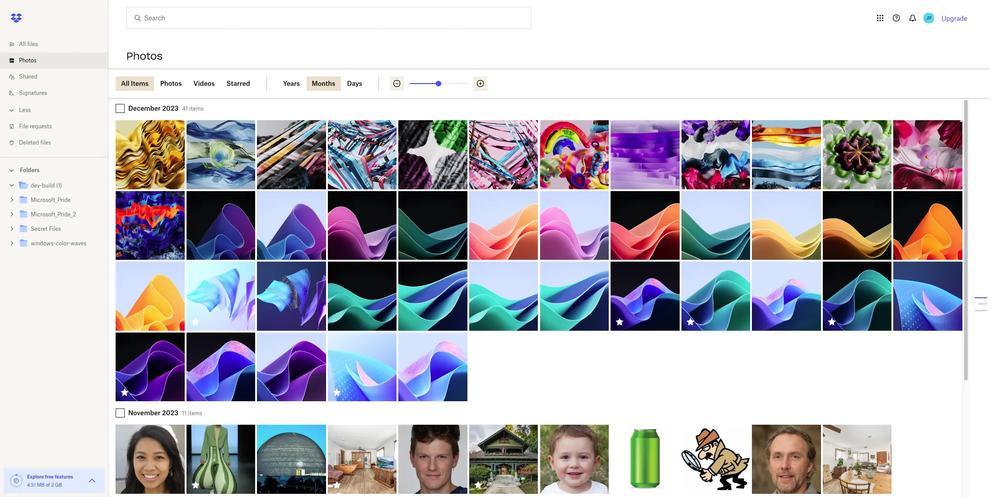 Task type: locate. For each thing, give the bounding box(es) containing it.
image - main 4k.png 12/5/2023, 2:22:29 pm image
[[540, 120, 609, 189]]

image - 05-blue_green_lm-4k.png 12/5/2023, 2:19:10 pm image
[[682, 262, 751, 331]]

dev-build (1) link
[[18, 180, 101, 192]]

jp
[[927, 15, 932, 21]]

all inside button
[[121, 80, 129, 87]]

years button
[[278, 76, 306, 91]]

image - inflatable-pants-today-inline-200227-5.webp 11/15/2023, 5:19:04 pm image
[[186, 425, 255, 494]]

1 vertical spatial items
[[188, 410, 202, 417]]

secret files link
[[18, 223, 101, 235]]

image - sapphic_4k.png 12/5/2023, 2:21:12 pm image
[[894, 120, 963, 189]]

all items
[[121, 80, 149, 87]]

all inside "list"
[[19, 41, 26, 47]]

all left items
[[121, 80, 129, 87]]

41
[[182, 105, 188, 112]]

videos button
[[188, 76, 220, 91]]

1 vertical spatial files
[[40, 139, 51, 146]]

months button
[[307, 76, 341, 91]]

2 tab list from the left
[[278, 76, 379, 91]]

photos inside 'link'
[[19, 57, 37, 64]]

photos link
[[7, 52, 108, 69]]

0 horizontal spatial files
[[27, 41, 38, 47]]

build
[[42, 182, 55, 189]]

items right 11
[[188, 410, 202, 417]]

items inside november 2023 11 items
[[188, 410, 202, 417]]

image - diamoric_4k.png 12/5/2023, 2:21:27 pm image
[[823, 120, 892, 189]]

0 horizontal spatial all
[[19, 41, 26, 47]]

image - demifluidnew_4k.png 12/5/2023, 2:23:22 pm image
[[257, 120, 326, 189]]

november 2023 11 items
[[128, 409, 202, 417]]

explore
[[27, 474, 44, 480]]

1 horizontal spatial all
[[121, 80, 129, 87]]

windows-color-waves link
[[18, 238, 101, 250]]

of
[[46, 482, 50, 488]]

shared
[[19, 73, 38, 80]]

image - 01-purple_lm-4k.png 12/5/2023, 2:20:08 pm image
[[540, 191, 609, 260]]

months
[[312, 80, 336, 87]]

dev-
[[31, 182, 42, 189]]

image - 52f9044b7e2655d26eb85c0b2abdc392-uncropped_scaled_within_1536_1152.webp 11/15/2023, 5:19:03 pm image
[[328, 425, 397, 494]]

image - aromanticasexual_4k.png 12/5/2023, 2:21:57 pm image
[[753, 120, 822, 189]]

image - 06-yellow_dm-4k.png 12/5/2023, 2:19:53 pm image
[[823, 191, 892, 260]]

files right the deleted
[[40, 139, 51, 146]]

files for all files
[[27, 41, 38, 47]]

microsoft_pride_2 link
[[18, 209, 101, 221]]

1 vertical spatial all
[[121, 80, 129, 87]]

Search in folder "Dropbox" text field
[[144, 13, 513, 23]]

image - download.jpeg 11/15/2023, 5:19:03 pm image
[[540, 425, 609, 494]]

1 vertical spatial 2023
[[162, 409, 179, 417]]

years
[[283, 80, 300, 87]]

less
[[19, 107, 31, 113]]

december 2023 41 items
[[128, 104, 204, 112]]

items right 41
[[189, 105, 204, 112]]

signatures
[[19, 89, 47, 96]]

file
[[19, 123, 28, 130]]

0 vertical spatial all
[[19, 41, 26, 47]]

photos inside button
[[160, 80, 182, 87]]

image - 08-green_blue_dm-4k.png 12/5/2023, 2:19:30 pm image
[[328, 262, 397, 331]]

image - 01-purple_dm-4k.png 12/5/2023, 2:20:21 pm image
[[328, 191, 397, 260]]

starred
[[227, 80, 250, 87]]

image - istockphoto-610015062-612x612.jpg 11/15/2023, 5:19:03 pm image
[[611, 425, 680, 494]]

11
[[182, 410, 187, 417]]

files
[[27, 41, 38, 47], [40, 139, 51, 146]]

tab list
[[116, 76, 267, 91], [278, 76, 379, 91]]

group
[[0, 177, 108, 258]]

2
[[51, 482, 54, 488]]

0 vertical spatial 2023
[[162, 104, 179, 112]]

1 tab list from the left
[[116, 76, 267, 91]]

group containing dev-build (1)
[[0, 177, 108, 258]]

microsoft_pride link
[[18, 194, 101, 207]]

Photo Zoom Slider range field
[[410, 83, 468, 84]]

list
[[0, 31, 108, 157]]

photos
[[127, 50, 163, 62], [19, 57, 37, 64], [160, 80, 182, 87]]

image - 06-blue_purple_lm-4k.png 12/5/2023, 2:18:39 pm image
[[257, 333, 326, 402]]

photos up shared
[[19, 57, 37, 64]]

explore free features 4.51 mb of 2 gb
[[27, 474, 73, 488]]

image - screenshot 2023-10-19 at 9.45.56 am.png 11/15/2023, 5:19:05 pm image
[[116, 425, 185, 494]]

mb
[[37, 482, 44, 488]]

december
[[128, 104, 161, 112]]

image - 04-layers_dm-4k.png 12/5/2023, 2:18:57 pm image
[[894, 262, 963, 331]]

2023 left 11
[[162, 409, 179, 417]]

deleted files
[[19, 139, 51, 146]]

0 vertical spatial items
[[189, 105, 204, 112]]

november
[[128, 409, 161, 417]]

image - 05-orange_dm-4k.png 12/5/2023, 2:19:50 pm image
[[894, 191, 963, 260]]

0 horizontal spatial tab list
[[116, 76, 267, 91]]

deleted
[[19, 139, 39, 146]]

None field
[[0, 0, 70, 10]]

all
[[19, 41, 26, 47], [121, 80, 129, 87]]

image - 02-wave_lm-4k.png 12/5/2023, 2:19:05 pm image
[[753, 262, 822, 331]]

deleted files link
[[7, 135, 108, 151]]

photos list item
[[0, 52, 108, 69]]

1 horizontal spatial files
[[40, 139, 51, 146]]

image - 03-devhome_dm-4k.png 12/5/2023, 2:19:35 pm image
[[257, 262, 326, 331]]

all files
[[19, 41, 38, 47]]

items inside december 2023 41 items
[[189, 105, 204, 112]]

tab list containing years
[[278, 76, 379, 91]]

files up "photos" list item
[[27, 41, 38, 47]]

image - download (1).jpeg 11/15/2023, 5:19:03 pm image
[[399, 425, 468, 494]]

image - transfeminine_4k.png 12/5/2023, 2:22:40 pm image
[[470, 120, 539, 189]]

quota usage element
[[9, 474, 24, 488]]

0 vertical spatial files
[[27, 41, 38, 47]]

all down dropbox icon
[[19, 41, 26, 47]]

items
[[189, 105, 204, 112], [188, 410, 202, 417]]

2023
[[162, 104, 179, 112], [162, 409, 179, 417]]

image - aspec_4k.png 12/5/2023, 2:22:55 pm image
[[399, 120, 468, 189]]

photos up december 2023 41 items
[[160, 80, 182, 87]]

all items button
[[116, 76, 154, 91]]

2023 left 41
[[162, 104, 179, 112]]

waves
[[71, 240, 87, 247]]

1 horizontal spatial tab list
[[278, 76, 379, 91]]

secret
[[31, 226, 48, 232]]

image - 03-devhome_lm-4k.png 12/5/2023, 2:19:43 pm image
[[186, 262, 255, 331]]

file requests
[[19, 123, 52, 130]]

upgrade link
[[942, 14, 968, 22]]



Task type: vqa. For each thing, say whether or not it's contained in the screenshot.
"files"
yes



Task type: describe. For each thing, give the bounding box(es) containing it.
files for deleted files
[[40, 139, 51, 146]]

2023 for december 2023
[[162, 104, 179, 112]]

starred button
[[221, 76, 256, 91]]

image - 03-blue_purple_lm-4k.png 12/5/2023, 2:20:22 pm image
[[257, 191, 326, 260]]

gb
[[55, 482, 62, 488]]

tab list containing all items
[[116, 76, 267, 91]]

image - 4570_university_ave____pierre_galant_1.0.jpg 11/15/2023, 5:19:03 pm image
[[470, 425, 539, 494]]

image - androgynous new 4k.png 12/5/2023, 2:22:18 pm image
[[611, 120, 680, 189]]

file requests link
[[7, 118, 108, 135]]

image - 01-wave_dm-4k.png 12/5/2023, 2:18:45 pm image
[[186, 333, 255, 402]]

all for all items
[[121, 80, 129, 87]]

windows-
[[31, 240, 56, 247]]

image - 04-pink_orange_dm-4k.png 12/5/2023, 2:20:04 pm image
[[611, 191, 680, 260]]

features
[[55, 474, 73, 480]]

items
[[131, 80, 149, 87]]

items for december 2023
[[189, 105, 204, 112]]

secret files
[[31, 226, 61, 232]]

image - 08-green_blue_lm-4k.png 12/5/2023, 2:19:23 pm image
[[470, 262, 539, 331]]

image - 06-blue_purple_dm-4k.png 12/5/2023, 2:18:47 pm image
[[116, 333, 185, 402]]

items for november 2023
[[188, 410, 202, 417]]

color-
[[56, 240, 71, 247]]

folders
[[20, 167, 40, 174]]

image - 1703238.jpg 11/15/2023, 5:19:03 pm image
[[682, 425, 751, 494]]

all for all files
[[19, 41, 26, 47]]

days
[[347, 80, 362, 87]]

image - transneutral_4k.png 12/5/2023, 2:23:34 pm image
[[116, 120, 185, 189]]

image - 07-green_blue_dm-4k.png 12/5/2023, 2:19:26 pm image
[[399, 262, 468, 331]]

upgrade
[[942, 14, 968, 22]]

less image
[[7, 106, 16, 115]]

image - screenshot 2023-11-13 at 10.51.08 am.png 11/15/2023, 5:19:03 pm image
[[753, 425, 822, 494]]

image - 01-wave_lm-4k.png 12/5/2023, 2:18:27 pm image
[[399, 333, 468, 402]]

4.51
[[27, 482, 36, 488]]

videos
[[194, 80, 215, 87]]

image - 02-green_blue_lm-4k.png 12/5/2023, 2:20:03 pm image
[[682, 191, 751, 260]]

image - 05-blue_green_dm-4k.png 12/5/2023, 2:19:00 pm image
[[823, 262, 892, 331]]

days button
[[342, 76, 368, 91]]

dev-build (1)
[[31, 182, 62, 189]]

image - 02-green_blue_dm-4k.png 12/5/2023, 2:20:17 pm image
[[399, 191, 468, 260]]

image - transmasculine_4k.png 12/5/2023, 2:23:06 pm image
[[328, 120, 397, 189]]

(1)
[[56, 182, 62, 189]]

signatures link
[[7, 85, 108, 101]]

image - db165f6aaa73d95c9004256537e7037b-uncropped_scaled_within_1536_1152.webp 11/15/2023, 5:19:02 pm image
[[823, 425, 892, 494]]

photos button
[[155, 76, 187, 91]]

photos up items
[[127, 50, 163, 62]]

2023 for november 2023
[[162, 409, 179, 417]]

image - 05-orange_lm-4k.png 12/5/2023, 2:19:45 pm image
[[116, 262, 185, 331]]

shared link
[[7, 69, 108, 85]]

list containing all files
[[0, 31, 108, 157]]

all files link
[[7, 36, 108, 52]]

files
[[49, 226, 61, 232]]

windows-color-waves
[[31, 240, 87, 247]]

image - multisexual_4k.png 12/5/2023, 2:22:11 pm image
[[682, 120, 751, 189]]

microsoft_pride
[[31, 197, 71, 203]]

free
[[45, 474, 54, 480]]

image - 07-green_blue_lm-4k.png 12/5/2023, 2:19:16 pm image
[[540, 262, 609, 331]]

image - achillean_4k.png 12/5/2023, 2:23:30 pm image
[[186, 120, 255, 189]]

microsoft_pride_2
[[31, 211, 76, 218]]

dropbox image
[[7, 9, 25, 27]]

image - multigender_4k.png 12/5/2023, 2:20:59 pm image
[[116, 191, 185, 260]]

image - the_sphere_at_the_venetian_resort_(53098837453).jpg 11/15/2023, 5:19:04 pm image
[[257, 425, 326, 494]]

image - 06-yellow_lm-4k.png 12/5/2023, 2:20:00 pm image
[[753, 191, 822, 260]]

image - 02-wave_dm-4k.png 12/5/2023, 2:19:13 pm image
[[611, 262, 680, 331]]

image - 04-layers_lm-4k.png 12/5/2023, 2:18:36 pm image
[[328, 333, 397, 402]]

jp button
[[922, 11, 937, 25]]

image - 03-blue_purple_dm-4k.png 12/5/2023, 2:20:29 pm image
[[186, 191, 255, 260]]

folders button
[[0, 163, 108, 177]]

image - 04-pink_orange_lm-4k.png 12/5/2023, 2:20:14 pm image
[[470, 191, 539, 260]]

requests
[[30, 123, 52, 130]]



